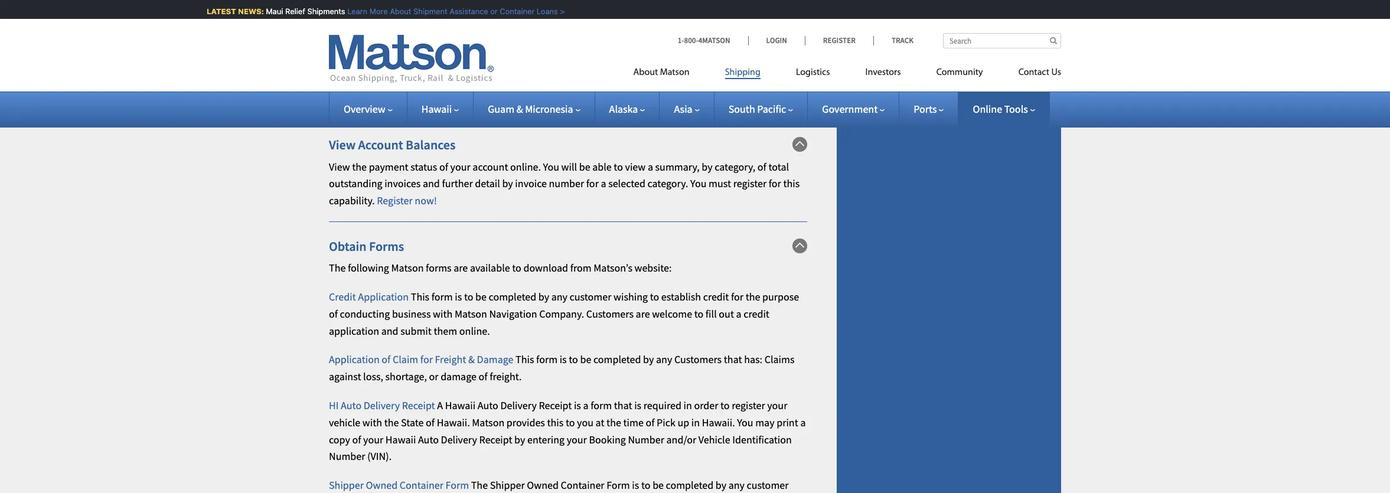 Task type: vqa. For each thing, say whether or not it's contained in the screenshot.
Latest at the left top of the page
yes



Task type: locate. For each thing, give the bounding box(es) containing it.
1 horizontal spatial auto
[[418, 433, 439, 446]]

1 shipper from the left
[[329, 479, 364, 492]]

2 horizontal spatial you
[[737, 416, 754, 429]]

0 horizontal spatial the
[[329, 261, 346, 275]]

community link
[[919, 62, 1001, 86]]

800- right #
[[632, 29, 652, 43]]

this inside this form is to be completed by any customer wishing to establish credit for the purpose of conducting business with matson navigation company. customers are welcome to fill out a credit application and submit them online.
[[411, 290, 430, 304]]

government link
[[822, 102, 885, 116]]

credit application
[[329, 290, 409, 304]]

credit application link
[[329, 290, 409, 304]]

0 horizontal spatial receipt
[[402, 399, 435, 412]]

2 hawaii. from the left
[[702, 416, 735, 429]]

number down "copy"
[[329, 450, 365, 463]]

0 vertical spatial you
[[543, 160, 559, 173]]

provides up entering
[[507, 416, 545, 429]]

form
[[432, 290, 453, 304], [536, 353, 558, 367], [591, 399, 612, 412]]

website:
[[635, 261, 672, 275]]

0 horizontal spatial number
[[329, 450, 365, 463]]

by inside this form is to be completed by any customer wishing to establish credit for the purpose of conducting business with matson navigation company. customers are welcome to fill out a credit application and submit them online.
[[539, 290, 549, 304]]

container inside the shipper owned container form is to be completed by any customer
[[561, 479, 605, 492]]

1 horizontal spatial hawaii.
[[702, 416, 735, 429]]

learn
[[344, 6, 364, 16]]

2 form from the left
[[607, 479, 630, 492]]

1 horizontal spatial that
[[724, 353, 742, 367]]

to inside the view the payment status of your account online. you will be able to view a summary, by category, of total outstanding invoices and further detail by invoice number for a selected category. you must register for this capability.
[[614, 160, 623, 173]]

2 horizontal spatial receipt
[[539, 399, 572, 412]]

1 horizontal spatial customers
[[675, 353, 722, 367]]

1- right 9-
[[678, 35, 684, 45]]

you
[[577, 416, 594, 429]]

learn more about shipment assistance or container loans > link
[[344, 6, 561, 16]]

of right method
[[483, 58, 492, 72]]

assistance
[[446, 6, 485, 16]]

the inside this form is to be completed by any customer wishing to establish credit for the purpose of conducting business with matson navigation company. customers are welcome to fill out a credit application and submit them online.
[[746, 290, 761, 304]]

0 horizontal spatial or
[[429, 370, 439, 384]]

by
[[702, 160, 713, 173], [502, 177, 513, 190], [539, 290, 549, 304], [643, 353, 654, 367], [515, 433, 525, 446], [716, 479, 727, 492]]

forms
[[369, 238, 404, 255]]

0 vertical spatial freight
[[683, 58, 714, 72]]

with down hi auto delivery receipt link
[[363, 416, 382, 429]]

form
[[446, 479, 469, 492], [607, 479, 630, 492]]

1 horizontal spatial customer
[[747, 479, 789, 492]]

provides up edi;
[[398, 58, 437, 72]]

form inside this form is to be completed by any customer wishing to establish credit for the purpose of conducting business with matson navigation company. customers are welcome to fill out a credit application and submit them online.
[[432, 290, 453, 304]]

be inside the shipper owned container form is to be completed by any customer
[[653, 479, 664, 492]]

that left has:
[[724, 353, 742, 367]]

or right assistance
[[487, 6, 494, 16]]

0 vertical spatial number
[[628, 433, 664, 446]]

contact us link
[[1001, 62, 1062, 86]]

for up x12
[[549, 58, 561, 72]]

0 vertical spatial invoices
[[716, 58, 752, 72]]

are right forms
[[454, 261, 468, 275]]

online. right them
[[459, 324, 490, 338]]

1 horizontal spatial 800-
[[684, 35, 699, 45]]

1 vertical spatial invoices
[[385, 177, 421, 190]]

by inside a hawaii auto delivery receipt is a form that is required in order to register your vehicle with the state of hawaii. matson provides this to you at the time of pick up in hawaii. you may print a copy of your hawaii auto delivery receipt by entering your booking number and/or vehicle identification number
[[515, 433, 525, 446]]

1 vertical spatial that
[[614, 399, 632, 412]]

0 horizontal spatial this
[[411, 290, 430, 304]]

online.
[[510, 160, 541, 173], [459, 324, 490, 338]]

0 vertical spatial view
[[329, 137, 356, 153]]

auto down state
[[418, 433, 439, 446]]

billing
[[357, 29, 385, 43]]

view inside the view the payment status of your account online. you will be able to view a summary, by category, of total outstanding invoices and further detail by invoice number for a selected category. you must register for this capability.
[[329, 160, 350, 173]]

register
[[733, 177, 767, 190], [732, 399, 765, 412]]

the down transactions.
[[651, 75, 665, 89]]

register up 'may'
[[732, 399, 765, 412]]

backtop image up purpose
[[793, 239, 807, 253]]

0 horizontal spatial register
[[377, 194, 413, 207]]

2 horizontal spatial completed
[[666, 479, 714, 492]]

your up print
[[767, 399, 788, 412]]

the inside the shipper owned container form is to be completed by any customer
[[471, 479, 488, 492]]

customer inside the shipper owned container form is to be completed by any customer
[[747, 479, 789, 492]]

this up freight.
[[516, 353, 534, 367]]

matson inside this form is to be completed by any customer wishing to establish credit for the purpose of conducting business with matson navigation company. customers are welcome to fill out a credit application and submit them online.
[[455, 307, 487, 321]]

1 horizontal spatial provides
[[507, 416, 545, 429]]

2 vertical spatial form
[[591, 399, 612, 412]]

ports
[[914, 102, 937, 116]]

application
[[358, 290, 409, 304], [329, 353, 380, 367]]

0 horizontal spatial hawaii.
[[437, 416, 470, 429]]

and right '(300)'
[[722, 75, 739, 89]]

1 vertical spatial with
[[363, 416, 382, 429]]

view
[[625, 160, 646, 173]]

delivery down "loss," on the bottom of the page
[[364, 399, 400, 412]]

online
[[973, 102, 1002, 116]]

1 vertical spatial register
[[377, 194, 413, 207]]

1 horizontal spatial container
[[496, 6, 531, 16]]

& up damage on the left bottom of page
[[468, 353, 475, 367]]

0 horizontal spatial owned
[[366, 479, 398, 492]]

1 horizontal spatial and
[[423, 177, 440, 190]]

hawaii right a at the left bottom
[[445, 399, 476, 412]]

1 horizontal spatial 1-
[[678, 35, 684, 45]]

0 horizontal spatial freight
[[435, 353, 466, 367]]

0 vertical spatial &
[[517, 102, 523, 116]]

track
[[892, 35, 914, 45]]

available right forms
[[470, 261, 510, 275]]

& right guam
[[517, 102, 523, 116]]

matson inside edi technology provides a method of automation for large volume transactions. freight invoices are available via edi; matson supports standardized x12 transactions in both the ocean (300) and motor carrier (200) series.
[[406, 75, 438, 89]]

and/or
[[667, 433, 697, 446]]

0 vertical spatial register
[[823, 35, 856, 45]]

application
[[329, 324, 379, 338]]

0 vertical spatial or
[[487, 6, 494, 16]]

any down vehicle
[[729, 479, 745, 492]]

following
[[348, 261, 389, 275]]

0 horizontal spatial and
[[381, 324, 398, 338]]

by down vehicle
[[716, 479, 727, 492]]

invoices up register now! at the left of page
[[385, 177, 421, 190]]

invoice
[[515, 177, 547, 190]]

0 horizontal spatial online.
[[459, 324, 490, 338]]

receipt left entering
[[479, 433, 512, 446]]

in right up
[[692, 416, 700, 429]]

customer
[[570, 290, 612, 304], [747, 479, 789, 492]]

register up top menu navigation
[[823, 35, 856, 45]]

and inside this form is to be completed by any customer wishing to establish credit for the purpose of conducting business with matson navigation company. customers are welcome to fill out a credit application and submit them online.
[[381, 324, 398, 338]]

0 vertical spatial customer
[[570, 290, 612, 304]]

1 vertical spatial backtop image
[[793, 239, 807, 253]]

a right view
[[648, 160, 653, 173]]

1 vertical spatial any
[[656, 353, 672, 367]]

print
[[777, 416, 799, 429]]

customers up order
[[675, 353, 722, 367]]

0 horizontal spatial customer
[[570, 290, 612, 304]]

1 horizontal spatial online.
[[510, 160, 541, 173]]

provides inside edi technology provides a method of automation for large volume transactions. freight invoices are available via edi; matson supports standardized x12 transactions in both the ocean (300) and motor carrier (200) series.
[[398, 58, 437, 72]]

and inside the view the payment status of your account online. you will be able to view a summary, by category, of total outstanding invoices and further detail by invoice number for a selected category. you must register for this capability.
[[423, 177, 440, 190]]

are up motor
[[754, 58, 768, 72]]

owned down (vin) .
[[366, 479, 398, 492]]

2 owned from the left
[[527, 479, 559, 492]]

that inside that has: claims against loss, shortage, or damage of freight.
[[724, 353, 742, 367]]

0 horizontal spatial provides
[[398, 58, 437, 72]]

available down assistance
[[456, 29, 496, 43]]

category.
[[648, 177, 688, 190]]

2 view from the top
[[329, 160, 350, 173]]

guam
[[488, 102, 515, 116]]

customers
[[586, 307, 634, 321], [675, 353, 722, 367]]

1 horizontal spatial freight
[[683, 58, 714, 72]]

the left purpose
[[746, 290, 761, 304]]

you left 'may'
[[737, 416, 754, 429]]

800- right 9-
[[684, 35, 699, 45]]

forms
[[426, 261, 452, 275]]

asia
[[674, 102, 693, 116]]

online. inside the view the payment status of your account online. you will be able to view a summary, by category, of total outstanding invoices and further detail by invoice number for a selected category. you must register for this capability.
[[510, 160, 541, 173]]

online. inside this form is to be completed by any customer wishing to establish credit for the purpose of conducting business with matson navigation company. customers are welcome to fill out a credit application and submit them online.
[[459, 324, 490, 338]]

from
[[570, 261, 592, 275]]

register down category,
[[733, 177, 767, 190]]

0 horizontal spatial form
[[446, 479, 469, 492]]

government
[[822, 102, 878, 116]]

0 horizontal spatial customers
[[586, 307, 634, 321]]

hawaii. up vehicle
[[702, 416, 735, 429]]

1 vertical spatial online.
[[459, 324, 490, 338]]

both
[[628, 75, 649, 89]]

2 vertical spatial available
[[470, 261, 510, 275]]

0 horizontal spatial container
[[400, 479, 444, 492]]

0 horizontal spatial any
[[552, 290, 568, 304]]

0 horizontal spatial invoices
[[385, 177, 421, 190]]

is inside this form is to be completed by any customer wishing to establish credit for the purpose of conducting business with matson navigation company. customers are welcome to fill out a credit application and submit them online.
[[455, 290, 462, 304]]

on
[[498, 29, 509, 43]]

shipper
[[329, 479, 364, 492], [490, 479, 525, 492]]

hawaii. down a at the left bottom
[[437, 416, 470, 429]]

1 vertical spatial the
[[471, 479, 488, 492]]

form down company.
[[536, 353, 558, 367]]

provides
[[398, 58, 437, 72], [507, 416, 545, 429]]

1 horizontal spatial number
[[628, 433, 664, 446]]

this inside a hawaii auto delivery receipt is a form that is required in order to register your vehicle with the state of hawaii. matson provides this to you at the time of pick up in hawaii. you may print a copy of your hawaii auto delivery receipt by entering your booking number and/or vehicle identification number
[[547, 416, 564, 429]]

0 horizontal spatial 1-
[[624, 29, 632, 43]]

0 vertical spatial about
[[386, 6, 408, 16]]

2 shipper from the left
[[490, 479, 525, 492]]

0 vertical spatial any
[[552, 290, 568, 304]]

or down application of claim for freight & damage "link" in the left of the page
[[429, 370, 439, 384]]

0 vertical spatial customers
[[586, 307, 634, 321]]

matson down forms
[[391, 261, 424, 275]]

this
[[411, 290, 430, 304], [516, 353, 534, 367]]

2 vertical spatial completed
[[666, 479, 714, 492]]

hi
[[329, 399, 339, 412]]

(300)
[[698, 75, 720, 89]]

must
[[709, 177, 731, 190]]

to inside the shipper owned container form is to be completed by any customer
[[641, 479, 651, 492]]

the down hi auto delivery receipt link
[[384, 416, 399, 429]]

2 vertical spatial and
[[381, 324, 398, 338]]

1 horizontal spatial &
[[517, 102, 523, 116]]

the up the outstanding
[[352, 160, 367, 173]]

about right more
[[386, 6, 408, 16]]

0 vertical spatial this
[[784, 177, 800, 190]]

2 backtop image from the top
[[793, 239, 807, 253]]

1 hawaii. from the left
[[437, 416, 470, 429]]

of inside edi technology provides a method of automation for large volume transactions. freight invoices are available via edi; matson supports standardized x12 transactions in both the ocean (300) and motor carrier (200) series.
[[483, 58, 492, 72]]

1 vertical spatial provides
[[507, 416, 545, 429]]

with
[[433, 307, 453, 321], [363, 416, 382, 429]]

out
[[719, 307, 734, 321]]

0 horizontal spatial shipper
[[329, 479, 364, 492]]

available up the (200)
[[329, 75, 369, 89]]

1 vertical spatial or
[[429, 370, 439, 384]]

the shipper owned container form is to be completed by any customer
[[329, 479, 798, 493]]

with up them
[[433, 307, 453, 321]]

view up the outstanding
[[329, 160, 350, 173]]

form up at
[[591, 399, 612, 412]]

hawaii down supports
[[422, 102, 452, 116]]

owned inside the shipper owned container form is to be completed by any customer
[[527, 479, 559, 492]]

credit down purpose
[[744, 307, 770, 321]]

matson up them
[[455, 307, 487, 321]]

this down total
[[784, 177, 800, 190]]

for inside edi technology provides a method of automation for large volume transactions. freight invoices are available via edi; matson supports standardized x12 transactions in both the ocean (300) and motor carrier (200) series.
[[549, 58, 561, 72]]

1 horizontal spatial about
[[634, 68, 658, 77]]

number down time
[[628, 433, 664, 446]]

1 horizontal spatial form
[[607, 479, 630, 492]]

transactions.
[[623, 58, 680, 72]]

with inside this form is to be completed by any customer wishing to establish credit for the purpose of conducting business with matson navigation company. customers are welcome to fill out a credit application and submit them online.
[[433, 307, 453, 321]]

None search field
[[943, 33, 1062, 48]]

any up "required"
[[656, 353, 672, 367]]

hi auto delivery receipt
[[329, 399, 435, 412]]

application up conducting
[[358, 290, 409, 304]]

establish
[[662, 290, 701, 304]]

delivery down freight.
[[501, 399, 537, 412]]

0 vertical spatial online.
[[510, 160, 541, 173]]

be inside the view the payment status of your account online. you will be able to view a summary, by category, of total outstanding invoices and further detail by invoice number for a selected category. you must register for this capability.
[[579, 160, 590, 173]]

0 horizontal spatial about
[[386, 6, 408, 16]]

0 vertical spatial backtop image
[[793, 137, 807, 152]]

this inside the view the payment status of your account online. you will be able to view a summary, by category, of total outstanding invoices and further detail by invoice number for a selected category. you must register for this capability.
[[784, 177, 800, 190]]

2 horizontal spatial and
[[722, 75, 739, 89]]

receipt
[[402, 399, 435, 412], [539, 399, 572, 412], [479, 433, 512, 446]]

transactions
[[560, 75, 615, 89]]

any up company.
[[552, 290, 568, 304]]

your up further
[[450, 160, 471, 173]]

loans
[[533, 6, 554, 16]]

0 vertical spatial completed
[[489, 290, 536, 304]]

container
[[496, 6, 531, 16], [400, 479, 444, 492], [561, 479, 605, 492]]

view for view the payment status of your account online. you will be able to view a summary, by category, of total outstanding invoices and further detail by invoice number for a selected category. you must register for this capability.
[[329, 160, 350, 173]]

(vin) .
[[367, 450, 392, 463]]

you inside a hawaii auto delivery receipt is a form that is required in order to register your vehicle with the state of hawaii. matson provides this to you at the time of pick up in hawaii. you may print a copy of your hawaii auto delivery receipt by entering your booking number and/or vehicle identification number
[[737, 416, 754, 429]]

of down damage
[[479, 370, 488, 384]]

form down forms
[[432, 290, 453, 304]]

be inside this form is to be completed by any customer wishing to establish credit for the purpose of conducting business with matson navigation company. customers are welcome to fill out a credit application and submit them online.
[[476, 290, 487, 304]]

receipt up state
[[402, 399, 435, 412]]

that has: claims against loss, shortage, or damage of freight.
[[329, 353, 795, 384]]

auto down freight.
[[478, 399, 498, 412]]

by left entering
[[515, 433, 525, 446]]

1 horizontal spatial shipper
[[490, 479, 525, 492]]

vehicle
[[699, 433, 730, 446]]

track link
[[874, 35, 914, 45]]

balances
[[406, 137, 456, 153]]

and inside edi technology provides a method of automation for large volume transactions. freight invoices are available via edi; matson supports standardized x12 transactions in both the ocean (300) and motor carrier (200) series.
[[722, 75, 739, 89]]

credit up fill
[[703, 290, 729, 304]]

obtain forms
[[329, 238, 404, 255]]

1 horizontal spatial with
[[433, 307, 453, 321]]

auto right hi at the bottom of the page
[[341, 399, 362, 412]]

are down learn more about shipment assistance or container loans > link
[[439, 29, 453, 43]]

any
[[552, 290, 568, 304], [656, 353, 672, 367], [729, 479, 745, 492]]

1 vertical spatial customer
[[747, 479, 789, 492]]

your down you
[[567, 433, 587, 446]]

that up time
[[614, 399, 632, 412]]

against
[[329, 370, 361, 384]]

backtop image
[[793, 137, 807, 152], [793, 239, 807, 253]]

1 backtop image from the top
[[793, 137, 807, 152]]

.
[[389, 450, 392, 463]]

of left total
[[758, 160, 767, 173]]

Search search field
[[943, 33, 1062, 48]]

2 horizontal spatial any
[[729, 479, 745, 492]]

and up the now!
[[423, 177, 440, 190]]

2 horizontal spatial delivery
[[501, 399, 537, 412]]

shipper inside the shipper owned container form is to be completed by any customer
[[490, 479, 525, 492]]

you left must
[[691, 177, 707, 190]]

edi technology provides a method of automation for large volume transactions. freight invoices are available via edi; matson supports standardized x12 transactions in both the ocean (300) and motor carrier (200) series.
[[329, 58, 800, 106]]

2 vertical spatial you
[[737, 416, 754, 429]]

1 horizontal spatial completed
[[594, 353, 641, 367]]

in left both
[[617, 75, 626, 89]]

register inside the view the payment status of your account online. you will be able to view a summary, by category, of total outstanding invoices and further detail by invoice number for a selected category. you must register for this capability.
[[733, 177, 767, 190]]

a left method
[[439, 58, 444, 72]]

about inside about matson link
[[634, 68, 658, 77]]

account
[[358, 137, 403, 153]]

invoices inside the view the payment status of your account online. you will be able to view a summary, by category, of total outstanding invoices and further detail by invoice number for a selected category. you must register for this capability.
[[385, 177, 421, 190]]

1 horizontal spatial credit
[[744, 307, 770, 321]]

freight up damage on the left bottom of page
[[435, 353, 466, 367]]

1 horizontal spatial or
[[487, 6, 494, 16]]

shipper owned container form link
[[329, 479, 469, 492]]

view left account
[[329, 137, 356, 153]]

0 horizontal spatial form
[[432, 290, 453, 304]]

for inside this form is to be completed by any customer wishing to establish credit for the purpose of conducting business with matson navigation company. customers are welcome to fill out a credit application and submit them online.
[[731, 290, 744, 304]]

invoices
[[716, 58, 752, 72], [385, 177, 421, 190]]

0 horizontal spatial &
[[468, 353, 475, 367]]

owned
[[366, 479, 398, 492], [527, 479, 559, 492]]

register left the now!
[[377, 194, 413, 207]]

of right "copy"
[[352, 433, 361, 446]]

of right status
[[439, 160, 448, 173]]

customer down identification
[[747, 479, 789, 492]]

standardized
[[482, 75, 540, 89]]

in up up
[[684, 399, 692, 412]]

1 vertical spatial application
[[329, 353, 380, 367]]

search image
[[1050, 37, 1057, 44]]

you left will
[[543, 160, 559, 173]]

customer down from
[[570, 290, 612, 304]]

summary,
[[655, 160, 700, 173]]

auto
[[341, 399, 362, 412], [478, 399, 498, 412], [418, 433, 439, 446]]

a right out at the bottom right of page
[[736, 307, 742, 321]]

1 view from the top
[[329, 137, 356, 153]]

1 horizontal spatial the
[[471, 479, 488, 492]]

by up "required"
[[643, 353, 654, 367]]

0 vertical spatial this
[[411, 290, 430, 304]]

the
[[651, 75, 665, 89], [352, 160, 367, 173], [746, 290, 761, 304], [384, 416, 399, 429], [607, 416, 621, 429]]

1 horizontal spatial invoices
[[716, 58, 752, 72]]

a
[[439, 58, 444, 72], [648, 160, 653, 173], [601, 177, 606, 190], [736, 307, 742, 321], [583, 399, 589, 412], [801, 416, 806, 429]]

0 vertical spatial form
[[432, 290, 453, 304]]

1 vertical spatial about
[[634, 68, 658, 77]]

for
[[549, 58, 561, 72], [586, 177, 599, 190], [769, 177, 781, 190], [731, 290, 744, 304], [420, 353, 433, 367]]

a right print
[[801, 416, 806, 429]]

selected
[[609, 177, 646, 190]]

available inside edi technology provides a method of automation for large volume transactions. freight invoices are available via edi; matson supports standardized x12 transactions in both the ocean (300) and motor carrier (200) series.
[[329, 75, 369, 89]]

invoices up motor
[[716, 58, 752, 72]]

1 vertical spatial and
[[423, 177, 440, 190]]

800-
[[632, 29, 652, 43], [684, 35, 699, 45]]

delivery down a at the left bottom
[[441, 433, 477, 446]]



Task type: describe. For each thing, give the bounding box(es) containing it.
by inside the shipper owned container form is to be completed by any customer
[[716, 479, 727, 492]]

1 horizontal spatial any
[[656, 353, 672, 367]]

are inside this form is to be completed by any customer wishing to establish credit for the purpose of conducting business with matson navigation company. customers are welcome to fill out a credit application and submit them online.
[[636, 307, 650, 321]]

news:
[[234, 6, 260, 16]]

shipping link
[[707, 62, 779, 86]]

technology
[[346, 58, 396, 72]]

1 vertical spatial customers
[[675, 353, 722, 367]]

register link
[[805, 35, 874, 45]]

1 vertical spatial &
[[468, 353, 475, 367]]

welcome
[[652, 307, 692, 321]]

request.
[[511, 29, 548, 43]]

backtop image for view account balances
[[793, 137, 807, 152]]

logistics
[[796, 68, 830, 77]]

submit
[[401, 324, 432, 338]]

register now! link
[[377, 194, 437, 207]]

freight inside edi technology provides a method of automation for large volume transactions. freight invoices are available via edi; matson supports standardized x12 transactions in both the ocean (300) and motor carrier (200) series.
[[683, 58, 714, 72]]

status
[[411, 160, 437, 173]]

1 owned from the left
[[366, 479, 398, 492]]

for right claim
[[420, 353, 433, 367]]

register for register
[[823, 35, 856, 45]]

invoices inside edi technology provides a method of automation for large volume transactions. freight invoices are available via edi; matson supports standardized x12 transactions in both the ocean (300) and motor carrier (200) series.
[[716, 58, 752, 72]]

able
[[593, 160, 612, 173]]

the inside the view the payment status of your account online. you will be able to view a summary, by category, of total outstanding invoices and further detail by invoice number for a selected category. you must register for this capability.
[[352, 160, 367, 173]]

blue matson logo with ocean, shipping, truck, rail and logistics written beneath it. image
[[329, 35, 494, 83]]

online tools
[[973, 102, 1028, 116]]

logistics link
[[779, 62, 848, 86]]

completed inside the shipper owned container form is to be completed by any customer
[[666, 479, 714, 492]]

of inside this form is to be completed by any customer wishing to establish credit for the purpose of conducting business with matson navigation company. customers are welcome to fill out a credit application and submit them online.
[[329, 307, 338, 321]]

1 form from the left
[[446, 479, 469, 492]]

purpose
[[763, 290, 799, 304]]

1 vertical spatial in
[[684, 399, 692, 412]]

of inside that has: claims against loss, shortage, or damage of freight.
[[479, 370, 488, 384]]

category,
[[715, 160, 756, 173]]

top menu navigation
[[634, 62, 1062, 86]]

a
[[437, 399, 443, 412]]

with inside a hawaii auto delivery receipt is a form that is required in order to register your vehicle with the state of hawaii. matson provides this to you at the time of pick up in hawaii. you may print a copy of your hawaii auto delivery receipt by entering your booking number and/or vehicle identification number
[[363, 416, 382, 429]]

(vin)
[[367, 450, 389, 463]]

a inside edi technology provides a method of automation for large volume transactions. freight invoices are available via edi; matson supports standardized x12 transactions in both the ocean (300) and motor carrier (200) series.
[[439, 58, 444, 72]]

or inside that has: claims against loss, shortage, or damage of freight.
[[429, 370, 439, 384]]

of right state
[[426, 416, 435, 429]]

south
[[729, 102, 755, 116]]

the for following
[[329, 261, 346, 275]]

are inside edi technology provides a method of automation for large volume transactions. freight invoices are available via edi; matson supports standardized x12 transactions in both the ocean (300) and motor carrier (200) series.
[[754, 58, 768, 72]]

in inside edi technology provides a method of automation for large volume transactions. freight invoices are available via edi; matson supports standardized x12 transactions in both the ocean (300) and motor carrier (200) series.
[[617, 75, 626, 89]]

for down able
[[586, 177, 599, 190]]

0 horizontal spatial you
[[543, 160, 559, 173]]

investors
[[866, 68, 901, 77]]

1 vertical spatial completed
[[594, 353, 641, 367]]

form inside a hawaii auto delivery receipt is a form that is required in order to register your vehicle with the state of hawaii. matson provides this to you at the time of pick up in hawaii. you may print a copy of your hawaii auto delivery receipt by entering your booking number and/or vehicle identification number
[[591, 399, 612, 412]]

further
[[442, 177, 473, 190]]

provides inside a hawaii auto delivery receipt is a form that is required in order to register your vehicle with the state of hawaii. matson provides this to you at the time of pick up in hawaii. you may print a copy of your hawaii auto delivery receipt by entering your booking number and/or vehicle identification number
[[507, 416, 545, 429]]

matson inside top menu navigation
[[660, 68, 690, 77]]

overview link
[[344, 102, 393, 116]]

1 vertical spatial form
[[536, 353, 558, 367]]

us
[[1052, 68, 1062, 77]]

a hawaii auto delivery receipt is a form that is required in order to register your vehicle with the state of hawaii. matson provides this to you at the time of pick up in hawaii. you may print a copy of your hawaii auto delivery receipt by entering your booking number and/or vehicle identification number
[[329, 399, 806, 463]]

about matson link
[[634, 62, 707, 86]]

order
[[694, 399, 719, 412]]

any inside this form is to be completed by any customer wishing to establish credit for the purpose of conducting business with matson navigation company. customers are welcome to fill out a credit application and submit them online.
[[552, 290, 568, 304]]

4matson
[[699, 35, 730, 45]]

alaska
[[609, 102, 638, 116]]

overview
[[344, 102, 386, 116]]

for down total
[[769, 177, 781, 190]]

micronesia
[[525, 102, 573, 116]]

customer inside this form is to be completed by any customer wishing to establish credit for the purpose of conducting business with matson navigation company. customers are welcome to fill out a credit application and submit them online.
[[570, 290, 612, 304]]

0 vertical spatial available
[[456, 29, 496, 43]]

investors link
[[848, 62, 919, 86]]

1 horizontal spatial this
[[516, 353, 534, 367]]

matson's
[[594, 261, 633, 275]]

ocean
[[668, 75, 696, 89]]

freight.
[[490, 370, 522, 384]]

ports link
[[914, 102, 944, 116]]

contact
[[581, 29, 614, 43]]

of left pick on the left
[[646, 416, 655, 429]]

tools
[[1005, 102, 1028, 116]]

faxed billing documents are available on request. please contact # 1-800-9-matson.
[[329, 29, 701, 43]]

edi;
[[386, 75, 404, 89]]

form inside the shipper owned container form is to be completed by any customer
[[607, 479, 630, 492]]

0 vertical spatial hawaii
[[422, 102, 452, 116]]

the inside edi technology provides a method of automation for large volume transactions. freight invoices are available via edi; matson supports standardized x12 transactions in both the ocean (300) and motor carrier (200) series.
[[651, 75, 665, 89]]

0 horizontal spatial auto
[[341, 399, 362, 412]]

1 vertical spatial hawaii
[[445, 399, 476, 412]]

pick
[[657, 416, 676, 429]]

the for shipper
[[471, 479, 488, 492]]

latest
[[203, 6, 232, 16]]

faxed
[[329, 29, 355, 43]]

>
[[556, 6, 561, 16]]

your up (vin)
[[363, 433, 384, 446]]

guam & micronesia link
[[488, 102, 580, 116]]

download
[[524, 261, 568, 275]]

shipments
[[304, 6, 342, 16]]

damage
[[441, 370, 477, 384]]

register for register now!
[[377, 194, 413, 207]]

of left claim
[[382, 353, 391, 367]]

pacific
[[757, 102, 786, 116]]

via
[[371, 75, 384, 89]]

south pacific
[[729, 102, 786, 116]]

outstanding
[[329, 177, 383, 190]]

matson.
[[660, 29, 701, 43]]

supports
[[441, 75, 480, 89]]

the right at
[[607, 416, 621, 429]]

guam & micronesia
[[488, 102, 573, 116]]

motor
[[741, 75, 768, 89]]

0 vertical spatial application
[[358, 290, 409, 304]]

time
[[623, 416, 644, 429]]

automation
[[494, 58, 546, 72]]

1 horizontal spatial receipt
[[479, 433, 512, 446]]

conducting
[[340, 307, 390, 321]]

any inside the shipper owned container form is to be completed by any customer
[[729, 479, 745, 492]]

application of claim for freight & damage this form is to be completed by any customers
[[329, 353, 722, 367]]

completed inside this form is to be completed by any customer wishing to establish credit for the purpose of conducting business with matson navigation company. customers are welcome to fill out a credit application and submit them online.
[[489, 290, 536, 304]]

application of claim for freight & damage link
[[329, 353, 514, 367]]

please
[[550, 29, 579, 43]]

a down able
[[601, 177, 606, 190]]

state
[[401, 416, 424, 429]]

2 vertical spatial hawaii
[[386, 433, 416, 446]]

2 horizontal spatial auto
[[478, 399, 498, 412]]

1-800-4matson link
[[678, 35, 748, 45]]

backtop image for obtain forms
[[793, 239, 807, 253]]

by right detail
[[502, 177, 513, 190]]

customers inside this form is to be completed by any customer wishing to establish credit for the purpose of conducting business with matson navigation company. customers are welcome to fill out a credit application and submit them online.
[[586, 307, 634, 321]]

view for view account balances
[[329, 137, 356, 153]]

community
[[937, 68, 983, 77]]

1 horizontal spatial delivery
[[441, 433, 477, 446]]

asia link
[[674, 102, 700, 116]]

shipment
[[410, 6, 444, 16]]

total
[[769, 160, 789, 173]]

a up you
[[583, 399, 589, 412]]

register inside a hawaii auto delivery receipt is a form that is required in order to register your vehicle with the state of hawaii. matson provides this to you at the time of pick up in hawaii. you may print a copy of your hawaii auto delivery receipt by entering your booking number and/or vehicle identification number
[[732, 399, 765, 412]]

0 horizontal spatial delivery
[[364, 399, 400, 412]]

login
[[766, 35, 787, 45]]

more
[[366, 6, 384, 16]]

capability.
[[329, 194, 375, 207]]

vehicle
[[329, 416, 360, 429]]

your inside the view the payment status of your account online. you will be able to view a summary, by category, of total outstanding invoices and further detail by invoice number for a selected category. you must register for this capability.
[[450, 160, 471, 173]]

latest news: maui relief shipments learn more about shipment assistance or container loans >
[[203, 6, 561, 16]]

0 vertical spatial credit
[[703, 290, 729, 304]]

9-
[[652, 29, 660, 43]]

2 vertical spatial in
[[692, 416, 700, 429]]

by up must
[[702, 160, 713, 173]]

that inside a hawaii auto delivery receipt is a form that is required in order to register your vehicle with the state of hawaii. matson provides this to you at the time of pick up in hawaii. you may print a copy of your hawaii auto delivery receipt by entering your booking number and/or vehicle identification number
[[614, 399, 632, 412]]

matson inside a hawaii auto delivery receipt is a form that is required in order to register your vehicle with the state of hawaii. matson provides this to you at the time of pick up in hawaii. you may print a copy of your hawaii auto delivery receipt by entering your booking number and/or vehicle identification number
[[472, 416, 505, 429]]

is inside the shipper owned container form is to be completed by any customer
[[632, 479, 639, 492]]

1 horizontal spatial you
[[691, 177, 707, 190]]

a inside this form is to be completed by any customer wishing to establish credit for the purpose of conducting business with matson navigation company. customers are welcome to fill out a credit application and submit them online.
[[736, 307, 742, 321]]

volume
[[587, 58, 621, 72]]

large
[[563, 58, 585, 72]]

view account balances
[[329, 137, 456, 153]]

login link
[[748, 35, 805, 45]]

has:
[[744, 353, 763, 367]]

0 horizontal spatial 800-
[[632, 29, 652, 43]]



